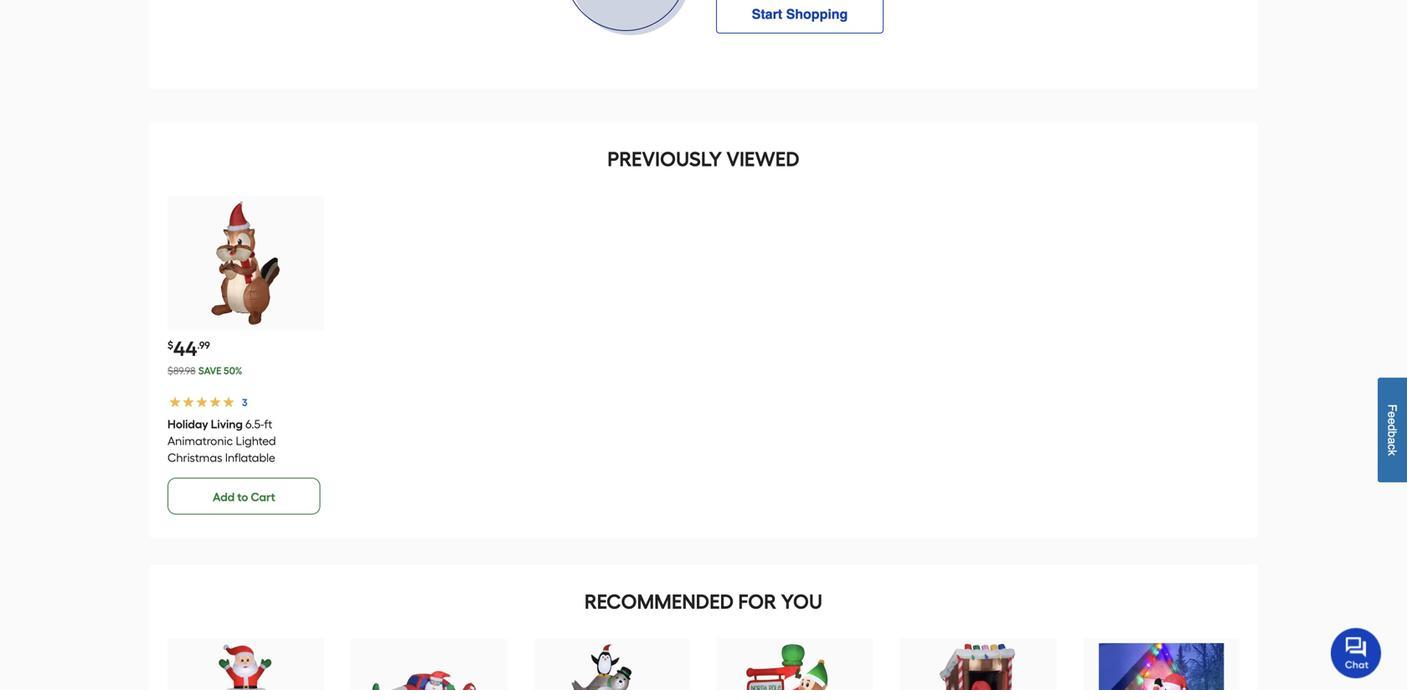 Task type: describe. For each thing, give the bounding box(es) containing it.
previously
[[608, 147, 722, 171]]

holiday living 4.7-ft animatronic lighted christmas inflatable image
[[366, 643, 492, 690]]

holiday living 7-ft animatronic lighted santa christmas inflatable image
[[183, 643, 308, 690]]

previously viewed heading
[[166, 142, 1242, 176]]

holiday living 4.5-ft lighted elf christmas inflatable image
[[733, 643, 858, 690]]

christmas
[[168, 451, 222, 465]]

save
[[198, 365, 222, 377]]

lighted
[[236, 434, 276, 448]]

shopping
[[786, 6, 848, 22]]

for
[[738, 590, 777, 614]]

you
[[781, 590, 823, 614]]

2 e from the top
[[1386, 418, 1400, 425]]

holiday living
[[168, 417, 243, 432]]

$89.98 save 50%
[[168, 365, 242, 377]]

6.5-ft animatronic lighted christmas inflatable
[[168, 417, 276, 465]]

to
[[237, 490, 248, 504]]

44
[[173, 337, 197, 361]]

add to cart
[[213, 490, 275, 504]]

f e e d b a c k button
[[1378, 378, 1408, 482]]

b
[[1386, 431, 1400, 438]]

holiday living 6.5-ft animatronic lighted christmas inflatable image
[[183, 201, 308, 326]]

ft
[[264, 417, 272, 432]]

recommended for you
[[585, 590, 823, 614]]

f
[[1386, 404, 1400, 412]]

.99
[[197, 339, 210, 352]]

k
[[1386, 450, 1400, 456]]

recommended
[[585, 590, 734, 614]]



Task type: locate. For each thing, give the bounding box(es) containing it.
a
[[1386, 438, 1400, 444]]

50%
[[224, 365, 242, 377]]

d
[[1386, 425, 1400, 431]]

c
[[1386, 444, 1400, 450]]

add to cart link
[[168, 478, 321, 515]]

44 list item
[[168, 196, 324, 515]]

cart
[[251, 490, 275, 504]]

$ 44 .99
[[168, 337, 210, 361]]

living
[[211, 417, 243, 432]]

previously viewed
[[608, 147, 800, 171]]

add
[[213, 490, 235, 504]]

inflatable
[[225, 451, 275, 465]]

start shopping button
[[716, 0, 884, 34]]

start
[[752, 6, 783, 22]]

gemmy 6-ft animatronic lighted santa christmas inflatable image
[[916, 643, 1041, 690]]

holiday
[[168, 417, 208, 432]]

recommended for you heading
[[166, 585, 1242, 619]]

$
[[168, 339, 173, 352]]

viewed
[[727, 147, 800, 171]]

e up 'd'
[[1386, 412, 1400, 418]]

holiday living 6.5-ft lighted bear christmas inflatable image
[[550, 643, 675, 690]]

avatar controls 5-ft lighted santa christmas inflatable image
[[1099, 643, 1225, 690]]

e
[[1386, 412, 1400, 418], [1386, 418, 1400, 425]]

e up 'b'
[[1386, 418, 1400, 425]]

chat invite button image
[[1331, 628, 1383, 679]]

6.5-
[[245, 417, 264, 432]]

f e e d b a c k
[[1386, 404, 1400, 456]]

start shopping
[[752, 6, 848, 22]]

animatronic
[[168, 434, 233, 448]]

$89.98
[[168, 365, 196, 377]]

1 e from the top
[[1386, 412, 1400, 418]]



Task type: vqa. For each thing, say whether or not it's contained in the screenshot.
The Available
no



